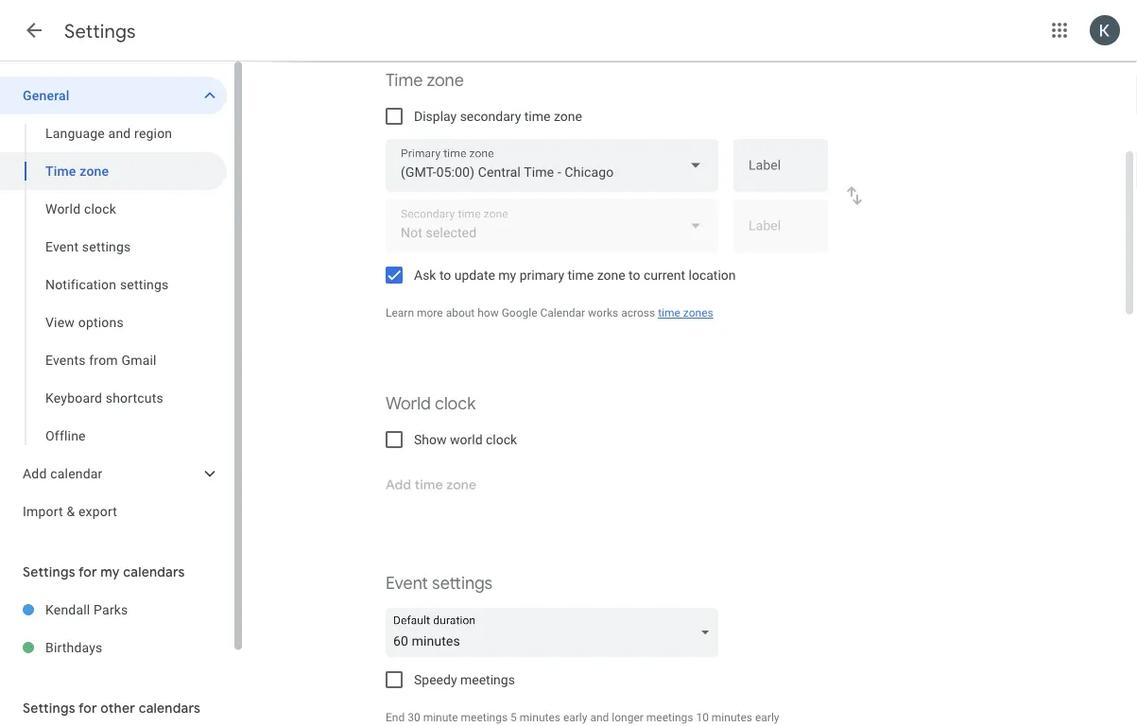Task type: describe. For each thing, give the bounding box(es) containing it.
0 vertical spatial settings
[[82, 239, 131, 254]]

keyboard shortcuts
[[45, 390, 164, 406]]

other
[[100, 700, 135, 717]]

settings for my calendars
[[23, 563, 185, 580]]

Label for secondary time zone. text field
[[749, 220, 813, 246]]

go back image
[[23, 19, 45, 42]]

update
[[455, 267, 495, 283]]

2 vertical spatial time
[[658, 306, 681, 320]]

30
[[408, 711, 420, 724]]

speedy
[[414, 672, 457, 687]]

1 early from the left
[[563, 711, 587, 724]]

language
[[45, 125, 105, 141]]

2 vertical spatial settings
[[432, 572, 493, 594]]

region
[[134, 125, 172, 141]]

settings for settings
[[64, 19, 136, 43]]

world inside tree
[[45, 201, 81, 216]]

learn
[[386, 306, 414, 320]]

display secondary time zone
[[414, 108, 582, 124]]

ask
[[414, 267, 436, 283]]

events
[[45, 352, 86, 368]]

1 to from the left
[[439, 267, 451, 283]]

kendall
[[45, 602, 90, 617]]

zone down the language and region
[[80, 163, 109, 179]]

0 vertical spatial time
[[524, 108, 551, 124]]

1 horizontal spatial world clock
[[386, 393, 476, 415]]

&
[[67, 503, 75, 519]]

1 horizontal spatial my
[[499, 267, 516, 283]]

offline
[[45, 428, 86, 443]]

zone up works
[[597, 267, 625, 283]]

end
[[386, 711, 405, 724]]

2 minutes from the left
[[712, 711, 752, 724]]

options
[[78, 314, 124, 330]]

0 vertical spatial world clock
[[45, 201, 116, 216]]

settings for settings for my calendars
[[23, 563, 75, 580]]

0 vertical spatial time zone
[[386, 69, 464, 91]]

general tree item
[[0, 77, 227, 114]]

meetings up 5
[[460, 672, 515, 687]]

how
[[478, 306, 499, 320]]

works
[[588, 306, 618, 320]]

current
[[644, 267, 685, 283]]

1 vertical spatial event
[[386, 572, 428, 594]]

2 early from the left
[[755, 711, 779, 724]]

gmail
[[121, 352, 157, 368]]

view options
[[45, 314, 124, 330]]

0 vertical spatial clock
[[84, 201, 116, 216]]

across
[[621, 306, 655, 320]]

shortcuts
[[106, 390, 164, 406]]

1 vertical spatial time zone
[[45, 163, 109, 179]]

display
[[414, 108, 457, 124]]

1 minutes from the left
[[520, 711, 561, 724]]

for for my
[[78, 563, 97, 580]]

minute
[[423, 711, 458, 724]]

1 horizontal spatial and
[[590, 711, 609, 724]]

2 vertical spatial clock
[[486, 432, 517, 447]]

5
[[511, 711, 517, 724]]

settings heading
[[64, 19, 136, 43]]

settings for my calendars tree
[[0, 591, 227, 666]]

2 to from the left
[[629, 267, 640, 283]]

more
[[417, 306, 443, 320]]



Task type: vqa. For each thing, say whether or not it's contained in the screenshot.
28 element
no



Task type: locate. For each thing, give the bounding box(es) containing it.
clock up show world clock
[[435, 393, 476, 415]]

group containing language and region
[[0, 114, 227, 455]]

time up 'display'
[[386, 69, 423, 91]]

time down "language"
[[45, 163, 76, 179]]

0 horizontal spatial my
[[100, 563, 120, 580]]

my
[[499, 267, 516, 283], [100, 563, 120, 580]]

export
[[78, 503, 117, 519]]

early right the 10
[[755, 711, 779, 724]]

and left "region"
[[108, 125, 131, 141]]

secondary
[[460, 108, 521, 124]]

kendall parks
[[45, 602, 128, 617]]

world clock up notification
[[45, 201, 116, 216]]

1 vertical spatial time
[[568, 267, 594, 283]]

2 horizontal spatial clock
[[486, 432, 517, 447]]

0 vertical spatial and
[[108, 125, 131, 141]]

view
[[45, 314, 75, 330]]

add calendar
[[23, 466, 103, 481]]

settings for settings for other calendars
[[23, 700, 75, 717]]

calendars for settings for my calendars
[[123, 563, 185, 580]]

early left longer
[[563, 711, 587, 724]]

1 horizontal spatial event
[[386, 572, 428, 594]]

0 vertical spatial event
[[45, 239, 79, 254]]

language and region
[[45, 125, 172, 141]]

settings up the "kendall"
[[23, 563, 75, 580]]

1 for from the top
[[78, 563, 97, 580]]

1 vertical spatial calendars
[[139, 700, 201, 717]]

0 horizontal spatial early
[[563, 711, 587, 724]]

settings
[[82, 239, 131, 254], [120, 277, 169, 292], [432, 572, 493, 594]]

clock right world
[[486, 432, 517, 447]]

Label for primary time zone. text field
[[749, 159, 813, 186]]

add
[[23, 466, 47, 481]]

group
[[0, 114, 227, 455]]

for
[[78, 563, 97, 580], [78, 700, 97, 717]]

google
[[502, 306, 537, 320]]

calendars right other
[[139, 700, 201, 717]]

1 vertical spatial event settings
[[386, 572, 493, 594]]

1 horizontal spatial event settings
[[386, 572, 493, 594]]

world clock
[[45, 201, 116, 216], [386, 393, 476, 415]]

import
[[23, 503, 63, 519]]

from
[[89, 352, 118, 368]]

zone right secondary
[[554, 108, 582, 124]]

1 vertical spatial my
[[100, 563, 120, 580]]

0 vertical spatial settings
[[64, 19, 136, 43]]

birthdays tree item
[[0, 629, 227, 666]]

1 vertical spatial and
[[590, 711, 609, 724]]

location
[[689, 267, 736, 283]]

to left current
[[629, 267, 640, 283]]

1 horizontal spatial world
[[386, 393, 431, 415]]

1 horizontal spatial early
[[755, 711, 779, 724]]

zones
[[683, 306, 713, 320]]

for left other
[[78, 700, 97, 717]]

and
[[108, 125, 131, 141], [590, 711, 609, 724]]

tree containing general
[[0, 77, 227, 530]]

minutes right the 10
[[712, 711, 752, 724]]

show
[[414, 432, 447, 447]]

settings
[[64, 19, 136, 43], [23, 563, 75, 580], [23, 700, 75, 717]]

0 horizontal spatial clock
[[84, 201, 116, 216]]

time right secondary
[[524, 108, 551, 124]]

settings for other calendars
[[23, 700, 201, 717]]

end 30 minute meetings 5 minutes early and longer meetings 10 minutes early
[[386, 711, 779, 724]]

ask to update my primary time zone to current location
[[414, 267, 736, 283]]

1 vertical spatial settings
[[23, 563, 75, 580]]

clock up notification settings
[[84, 201, 116, 216]]

minutes
[[520, 711, 561, 724], [712, 711, 752, 724]]

meetings left 5
[[461, 711, 508, 724]]

0 horizontal spatial and
[[108, 125, 131, 141]]

calendar
[[540, 306, 585, 320]]

time right primary
[[568, 267, 594, 283]]

0 vertical spatial event settings
[[45, 239, 131, 254]]

calendars up kendall parks tree item
[[123, 563, 185, 580]]

0 horizontal spatial world
[[45, 201, 81, 216]]

zone
[[427, 69, 464, 91], [554, 108, 582, 124], [80, 163, 109, 179], [597, 267, 625, 283]]

time
[[386, 69, 423, 91], [45, 163, 76, 179]]

1 vertical spatial world
[[386, 393, 431, 415]]

0 horizontal spatial to
[[439, 267, 451, 283]]

and inside tree
[[108, 125, 131, 141]]

1 vertical spatial for
[[78, 700, 97, 717]]

settings up general tree item
[[64, 19, 136, 43]]

learn more about how google calendar works across time zones
[[386, 306, 713, 320]]

and left longer
[[590, 711, 609, 724]]

tree
[[0, 77, 227, 530]]

time left zones
[[658, 306, 681, 320]]

birthdays link
[[45, 629, 227, 666]]

calendar
[[50, 466, 103, 481]]

keyboard
[[45, 390, 102, 406]]

time
[[524, 108, 551, 124], [568, 267, 594, 283], [658, 306, 681, 320]]

2 vertical spatial settings
[[23, 700, 75, 717]]

minutes right 5
[[520, 711, 561, 724]]

early
[[563, 711, 587, 724], [755, 711, 779, 724]]

world
[[45, 201, 81, 216], [386, 393, 431, 415]]

1 horizontal spatial time zone
[[386, 69, 464, 91]]

0 horizontal spatial event settings
[[45, 239, 131, 254]]

1 horizontal spatial time
[[568, 267, 594, 283]]

10
[[696, 711, 709, 724]]

world up 'show' at the bottom left of page
[[386, 393, 431, 415]]

to right ask
[[439, 267, 451, 283]]

clock
[[84, 201, 116, 216], [435, 393, 476, 415], [486, 432, 517, 447]]

0 horizontal spatial world clock
[[45, 201, 116, 216]]

time inside tree
[[45, 163, 76, 179]]

0 horizontal spatial time
[[45, 163, 76, 179]]

world
[[450, 432, 483, 447]]

primary
[[520, 267, 564, 283]]

time zone down "language"
[[45, 163, 109, 179]]

to
[[439, 267, 451, 283], [629, 267, 640, 283]]

settings down birthdays
[[23, 700, 75, 717]]

events from gmail
[[45, 352, 157, 368]]

world down "language"
[[45, 201, 81, 216]]

parks
[[94, 602, 128, 617]]

2 for from the top
[[78, 700, 97, 717]]

time zone up 'display'
[[386, 69, 464, 91]]

kendall parks tree item
[[0, 591, 227, 629]]

show world clock
[[414, 432, 517, 447]]

time zones link
[[658, 306, 713, 320]]

2 horizontal spatial time
[[658, 306, 681, 320]]

1 horizontal spatial minutes
[[712, 711, 752, 724]]

1 vertical spatial clock
[[435, 393, 476, 415]]

1 horizontal spatial clock
[[435, 393, 476, 415]]

calendars for settings for other calendars
[[139, 700, 201, 717]]

1 vertical spatial settings
[[120, 277, 169, 292]]

0 vertical spatial calendars
[[123, 563, 185, 580]]

for up kendall parks
[[78, 563, 97, 580]]

my right "update"
[[499, 267, 516, 283]]

0 horizontal spatial minutes
[[520, 711, 561, 724]]

0 vertical spatial time
[[386, 69, 423, 91]]

longer
[[612, 711, 644, 724]]

0 horizontal spatial event
[[45, 239, 79, 254]]

time zone
[[386, 69, 464, 91], [45, 163, 109, 179]]

event inside tree
[[45, 239, 79, 254]]

meetings left the 10
[[646, 711, 693, 724]]

0 vertical spatial world
[[45, 201, 81, 216]]

world clock up 'show' at the bottom left of page
[[386, 393, 476, 415]]

0 vertical spatial my
[[499, 267, 516, 283]]

notification settings
[[45, 277, 169, 292]]

calendars
[[123, 563, 185, 580], [139, 700, 201, 717]]

birthdays
[[45, 640, 103, 655]]

meetings
[[460, 672, 515, 687], [461, 711, 508, 724], [646, 711, 693, 724]]

my up parks
[[100, 563, 120, 580]]

None field
[[386, 139, 718, 192], [386, 608, 726, 657], [386, 139, 718, 192], [386, 608, 726, 657]]

general
[[23, 87, 70, 103]]

import & export
[[23, 503, 117, 519]]

0 horizontal spatial time
[[524, 108, 551, 124]]

event settings
[[45, 239, 131, 254], [386, 572, 493, 594]]

event
[[45, 239, 79, 254], [386, 572, 428, 594]]

for for other
[[78, 700, 97, 717]]

speedy meetings
[[414, 672, 515, 687]]

zone up 'display'
[[427, 69, 464, 91]]

1 horizontal spatial to
[[629, 267, 640, 283]]

1 vertical spatial time
[[45, 163, 76, 179]]

notification
[[45, 277, 116, 292]]

0 horizontal spatial time zone
[[45, 163, 109, 179]]

0 vertical spatial for
[[78, 563, 97, 580]]

1 vertical spatial world clock
[[386, 393, 476, 415]]

about
[[446, 306, 475, 320]]

1 horizontal spatial time
[[386, 69, 423, 91]]

event settings inside tree
[[45, 239, 131, 254]]



